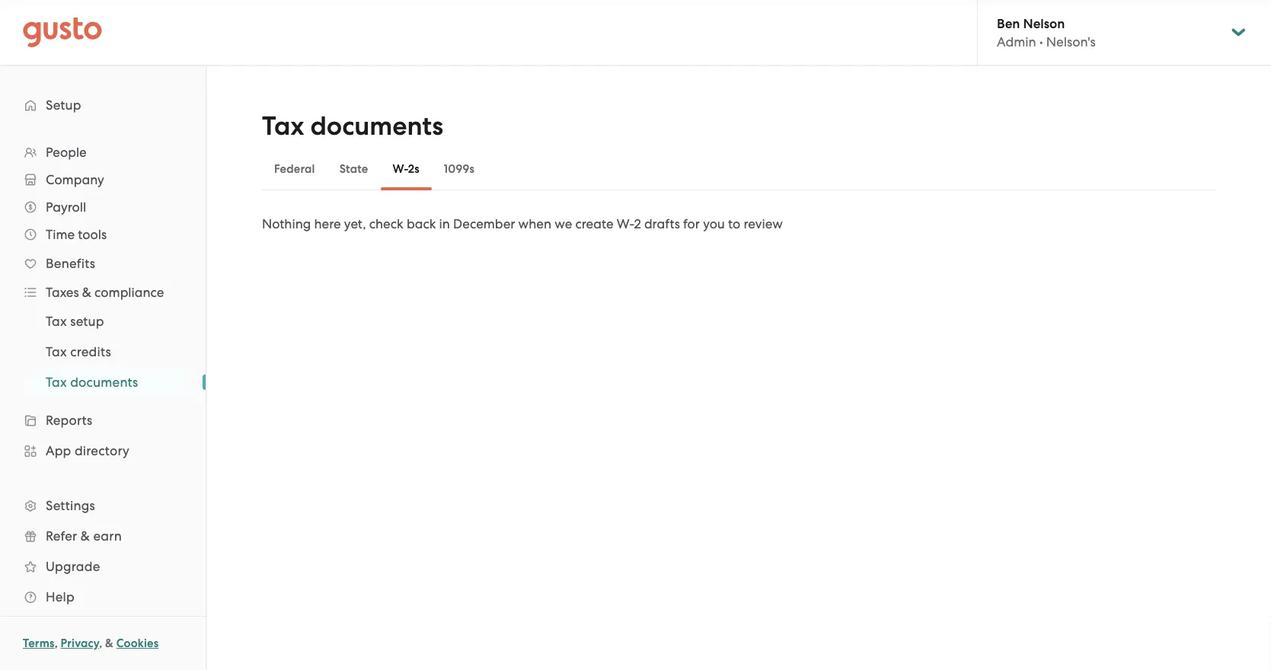 Task type: locate. For each thing, give the bounding box(es) containing it.
list containing people
[[0, 139, 206, 613]]

app directory
[[46, 444, 130, 459]]

benefits
[[46, 256, 95, 271]]

create
[[576, 216, 614, 232]]

w-
[[393, 162, 408, 176], [617, 216, 634, 232]]

nelson's
[[1047, 34, 1096, 49]]

federal
[[274, 162, 315, 176]]

setup
[[70, 314, 104, 329]]

for
[[684, 216, 700, 232]]

benefits link
[[15, 250, 191, 277]]

tax documents
[[262, 111, 444, 142], [46, 375, 138, 390]]

1 vertical spatial tax documents
[[46, 375, 138, 390]]

1 vertical spatial w-
[[617, 216, 634, 232]]

& left cookies
[[105, 637, 114, 651]]

nothing here yet, check back in december when we create w-2 drafts for you to review
[[262, 216, 783, 232]]

payroll button
[[15, 194, 191, 221]]

2 list from the top
[[0, 306, 206, 398]]

tax documents up state button
[[262, 111, 444, 142]]

you
[[704, 216, 725, 232]]

taxes & compliance button
[[15, 279, 191, 306]]

tax down "taxes"
[[46, 314, 67, 329]]

0 horizontal spatial w-
[[393, 162, 408, 176]]

1 horizontal spatial ,
[[99, 637, 102, 651]]

documents up state button
[[310, 111, 444, 142]]

1 vertical spatial documents
[[70, 375, 138, 390]]

privacy
[[61, 637, 99, 651]]

,
[[55, 637, 58, 651], [99, 637, 102, 651]]

w- inside button
[[393, 162, 408, 176]]

1 vertical spatial &
[[81, 529, 90, 544]]

gusto navigation element
[[0, 66, 206, 637]]

home image
[[23, 17, 102, 48]]

& inside 'link'
[[81, 529, 90, 544]]

tax documents down credits
[[46, 375, 138, 390]]

w- right state button
[[393, 162, 408, 176]]

& for compliance
[[82, 285, 91, 300]]

reports link
[[15, 407, 191, 434]]

help
[[46, 590, 75, 605]]

tax down tax credits
[[46, 375, 67, 390]]

0 horizontal spatial ,
[[55, 637, 58, 651]]

, left cookies
[[99, 637, 102, 651]]

& right "taxes"
[[82, 285, 91, 300]]

list
[[0, 139, 206, 613], [0, 306, 206, 398]]

tax setup link
[[27, 308, 191, 335]]

w-2s button
[[381, 151, 432, 187]]

tax left credits
[[46, 344, 67, 360]]

tax documents inside list
[[46, 375, 138, 390]]

drafts
[[645, 216, 680, 232]]

tax setup
[[46, 314, 104, 329]]

0 vertical spatial w-
[[393, 162, 408, 176]]

december
[[453, 216, 515, 232]]

0 vertical spatial tax documents
[[262, 111, 444, 142]]

ben
[[998, 15, 1021, 31]]

0 vertical spatial &
[[82, 285, 91, 300]]

credits
[[70, 344, 111, 360]]

taxes
[[46, 285, 79, 300]]

1 list from the top
[[0, 139, 206, 613]]

state button
[[327, 151, 381, 187]]

to
[[729, 216, 741, 232]]

compliance
[[95, 285, 164, 300]]

& left earn
[[81, 529, 90, 544]]

setup link
[[15, 91, 191, 119]]

& inside 'dropdown button'
[[82, 285, 91, 300]]

app directory link
[[15, 437, 191, 465]]

refer & earn
[[46, 529, 122, 544]]

tax for tax documents link
[[46, 375, 67, 390]]

tax
[[262, 111, 304, 142], [46, 314, 67, 329], [46, 344, 67, 360], [46, 375, 67, 390]]

, left privacy link on the bottom of the page
[[55, 637, 58, 651]]

app
[[46, 444, 71, 459]]

here
[[314, 216, 341, 232]]

upgrade link
[[15, 553, 191, 581]]

we
[[555, 216, 573, 232]]

help link
[[15, 584, 191, 611]]

documents down tax credits link
[[70, 375, 138, 390]]

tools
[[78, 227, 107, 242]]

settings
[[46, 498, 95, 514]]

0 horizontal spatial documents
[[70, 375, 138, 390]]

1 horizontal spatial documents
[[310, 111, 444, 142]]

&
[[82, 285, 91, 300], [81, 529, 90, 544], [105, 637, 114, 651]]

0 horizontal spatial tax documents
[[46, 375, 138, 390]]

w- right create
[[617, 216, 634, 232]]

cookies
[[116, 637, 159, 651]]

documents
[[310, 111, 444, 142], [70, 375, 138, 390]]

2 vertical spatial &
[[105, 637, 114, 651]]

state
[[340, 162, 368, 176]]



Task type: describe. For each thing, give the bounding box(es) containing it.
privacy link
[[61, 637, 99, 651]]

list containing tax setup
[[0, 306, 206, 398]]

2s
[[408, 162, 420, 176]]

refer
[[46, 529, 77, 544]]

terms link
[[23, 637, 55, 651]]

upgrade
[[46, 559, 100, 575]]

& for earn
[[81, 529, 90, 544]]

ben nelson admin • nelson's
[[998, 15, 1096, 49]]

•
[[1040, 34, 1044, 49]]

1099s
[[444, 162, 475, 176]]

check
[[369, 216, 404, 232]]

people button
[[15, 139, 191, 166]]

tax for tax setup link
[[46, 314, 67, 329]]

tax for tax credits link
[[46, 344, 67, 360]]

back
[[407, 216, 436, 232]]

review
[[744, 216, 783, 232]]

time tools button
[[15, 221, 191, 248]]

when
[[519, 216, 552, 232]]

setup
[[46, 98, 81, 113]]

time tools
[[46, 227, 107, 242]]

settings link
[[15, 492, 191, 520]]

0 vertical spatial documents
[[310, 111, 444, 142]]

nothing
[[262, 216, 311, 232]]

in
[[439, 216, 450, 232]]

people
[[46, 145, 87, 160]]

nelson
[[1024, 15, 1066, 31]]

terms
[[23, 637, 55, 651]]

taxes & compliance
[[46, 285, 164, 300]]

documents inside gusto navigation element
[[70, 375, 138, 390]]

cookies button
[[116, 635, 159, 653]]

company
[[46, 172, 104, 187]]

1099s button
[[432, 151, 487, 187]]

1 , from the left
[[55, 637, 58, 651]]

tax credits link
[[27, 338, 191, 366]]

tax up federal button at left top
[[262, 111, 304, 142]]

2
[[634, 216, 641, 232]]

federal button
[[262, 151, 327, 187]]

w-2s
[[393, 162, 420, 176]]

1 horizontal spatial w-
[[617, 216, 634, 232]]

tax documents link
[[27, 369, 191, 396]]

yet,
[[344, 216, 366, 232]]

time
[[46, 227, 75, 242]]

refer & earn link
[[15, 523, 191, 550]]

payroll
[[46, 200, 86, 215]]

tax credits
[[46, 344, 111, 360]]

reports
[[46, 413, 93, 428]]

company button
[[15, 166, 191, 194]]

1 horizontal spatial tax documents
[[262, 111, 444, 142]]

directory
[[75, 444, 130, 459]]

terms , privacy , & cookies
[[23, 637, 159, 651]]

2 , from the left
[[99, 637, 102, 651]]

tax forms tab list
[[262, 148, 1216, 191]]

admin
[[998, 34, 1037, 49]]

earn
[[93, 529, 122, 544]]



Task type: vqa. For each thing, say whether or not it's contained in the screenshot.
'save'
no



